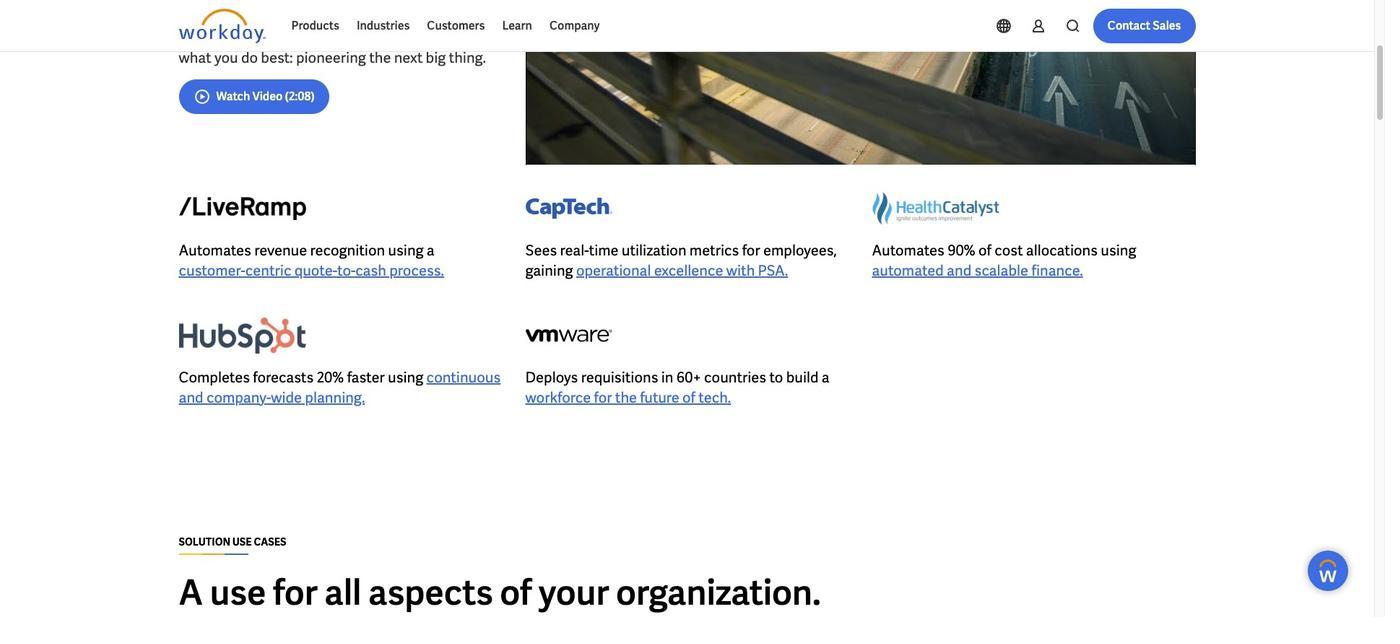 Task type: locate. For each thing, give the bounding box(es) containing it.
0 vertical spatial a
[[345, 8, 353, 27]]

1 vertical spatial you
[[215, 48, 238, 67]]

build
[[787, 368, 819, 387]]

and up system
[[401, 0, 425, 7]]

of inside stay at the forefront of innovation and scale for growth. workday delivers a flexible system that evolves with your needs. so you can focus on what you do best: pioneering the next big thing.
[[312, 0, 325, 7]]

and inside "automates 90% of cost allocations using automated and scalable finance."
[[947, 262, 972, 280]]

automates for centric
[[179, 241, 251, 260]]

for inside sees real-time utilization metrics for employees, gaining
[[742, 241, 761, 260]]

use
[[232, 536, 252, 549]]

do
[[241, 48, 258, 67]]

video
[[253, 89, 283, 104]]

automates up automated
[[872, 241, 945, 260]]

1 vertical spatial a
[[427, 241, 435, 260]]

for up psa. on the top of page
[[742, 241, 761, 260]]

focus
[[414, 28, 450, 47]]

scale
[[429, 0, 463, 7]]

0 horizontal spatial you
[[215, 48, 238, 67]]

pioneering
[[296, 48, 366, 67]]

the right the at
[[227, 0, 249, 7]]

customer-
[[179, 262, 245, 280]]

liveramp image
[[179, 189, 306, 229]]

customers
[[427, 18, 485, 33]]

using inside automates revenue recognition using a customer-centric quote-to-cash process.
[[388, 241, 424, 260]]

products
[[292, 18, 339, 33]]

automated and scalable finance. link
[[872, 262, 1084, 280]]

the inside deploys requisitions in 60+ countries to build a workforce for the future of tech.
[[615, 389, 637, 407]]

real-
[[560, 241, 589, 260]]

forecasts
[[253, 368, 314, 387]]

1 horizontal spatial automates
[[872, 241, 945, 260]]

big
[[426, 48, 446, 67]]

forefront
[[252, 0, 309, 7]]

stay at the forefront of innovation and scale for growth. workday delivers a flexible system that evolves with your needs. so you can focus on what you do best: pioneering the next big thing.
[[179, 0, 486, 67]]

1 automates from the left
[[179, 241, 251, 260]]

using right faster
[[388, 368, 424, 387]]

2 horizontal spatial the
[[615, 389, 637, 407]]

growth.
[[179, 8, 228, 27]]

deploys requisitions in 60+ countries to build a workforce for the future of tech.
[[526, 368, 830, 407]]

2 vertical spatial the
[[615, 389, 637, 407]]

automates
[[179, 241, 251, 260], [872, 241, 945, 260]]

industries
[[357, 18, 410, 33]]

2 automates from the left
[[872, 241, 945, 260]]

all
[[325, 571, 362, 616]]

0 horizontal spatial and
[[179, 389, 203, 407]]

watch the more tech and media organizations choose workday video image
[[526, 0, 1196, 165]]

automates revenue recognition using a customer-centric quote-to-cash process.
[[179, 241, 444, 280]]

customer-centric quote-to-cash process. link
[[179, 262, 444, 280]]

the down requisitions
[[615, 389, 637, 407]]

you down the flexible
[[361, 28, 384, 47]]

to-
[[337, 262, 356, 280]]

completes forecasts 20% faster using
[[179, 368, 427, 387]]

2 vertical spatial and
[[179, 389, 203, 407]]

for up that
[[466, 0, 484, 7]]

2 horizontal spatial and
[[947, 262, 972, 280]]

a inside stay at the forefront of innovation and scale for growth. workday delivers a flexible system that evolves with your needs. so you can focus on what you do best: pioneering the next big thing.
[[345, 8, 353, 27]]

and
[[401, 0, 425, 7], [947, 262, 972, 280], [179, 389, 203, 407]]

you
[[361, 28, 384, 47], [215, 48, 238, 67]]

20%
[[317, 368, 344, 387]]

1 horizontal spatial the
[[369, 48, 391, 67]]

a
[[345, 8, 353, 27], [427, 241, 435, 260], [822, 368, 830, 387]]

thing.
[[449, 48, 486, 67]]

organization.
[[616, 571, 821, 616]]

0 vertical spatial and
[[401, 0, 425, 7]]

company button
[[541, 9, 609, 43]]

scalable
[[975, 262, 1029, 280]]

1 horizontal spatial and
[[401, 0, 425, 7]]

2 vertical spatial a
[[822, 368, 830, 387]]

0 vertical spatial your
[[263, 28, 292, 47]]

allocations
[[1027, 241, 1098, 260]]

automated
[[872, 262, 944, 280]]

0 horizontal spatial automates
[[179, 241, 251, 260]]

time
[[589, 241, 619, 260]]

90%
[[948, 241, 976, 260]]

0 horizontal spatial with
[[231, 28, 260, 47]]

process.
[[390, 262, 444, 280]]

and down completes
[[179, 389, 203, 407]]

your
[[263, 28, 292, 47], [539, 571, 609, 616]]

and down 90%
[[947, 262, 972, 280]]

1 vertical spatial your
[[539, 571, 609, 616]]

gaining
[[526, 262, 573, 280]]

system
[[406, 8, 452, 27]]

1 vertical spatial the
[[369, 48, 391, 67]]

1 horizontal spatial your
[[539, 571, 609, 616]]

1 vertical spatial and
[[947, 262, 972, 280]]

aspects
[[368, 571, 493, 616]]

using right allocations
[[1101, 241, 1137, 260]]

1 vertical spatial with
[[727, 262, 755, 280]]

psa.
[[758, 262, 788, 280]]

automates inside "automates 90% of cost allocations using automated and scalable finance."
[[872, 241, 945, 260]]

vmware image
[[526, 316, 612, 356]]

customers button
[[419, 9, 494, 43]]

and inside continuous and company-wide planning.
[[179, 389, 203, 407]]

operational excellence with psa.
[[576, 262, 788, 280]]

a up process.
[[427, 241, 435, 260]]

a down innovation at the top
[[345, 8, 353, 27]]

for down requisitions
[[594, 389, 612, 407]]

0 horizontal spatial the
[[227, 0, 249, 7]]

continuous and company-wide planning.
[[179, 368, 501, 407]]

metrics
[[690, 241, 739, 260]]

0 vertical spatial you
[[361, 28, 384, 47]]

best:
[[261, 48, 293, 67]]

learn
[[502, 18, 532, 33]]

faster
[[347, 368, 385, 387]]

2 horizontal spatial a
[[822, 368, 830, 387]]

automates for automated
[[872, 241, 945, 260]]

0 horizontal spatial a
[[345, 8, 353, 27]]

using
[[388, 241, 424, 260], [1101, 241, 1137, 260], [388, 368, 424, 387]]

1 horizontal spatial with
[[727, 262, 755, 280]]

watch
[[216, 89, 250, 104]]

a inside automates revenue recognition using a customer-centric quote-to-cash process.
[[427, 241, 435, 260]]

use
[[210, 571, 266, 616]]

1 horizontal spatial a
[[427, 241, 435, 260]]

you left do
[[215, 48, 238, 67]]

recognition
[[310, 241, 385, 260]]

0 vertical spatial with
[[231, 28, 260, 47]]

a
[[179, 571, 203, 616]]

of
[[312, 0, 325, 7], [979, 241, 992, 260], [683, 389, 696, 407], [500, 571, 532, 616]]

0 horizontal spatial your
[[263, 28, 292, 47]]

automates up "customer-"
[[179, 241, 251, 260]]

sees real-time utilization metrics for employees, gaining
[[526, 241, 837, 280]]

quote-
[[295, 262, 337, 280]]

needs.
[[295, 28, 338, 47]]

the
[[227, 0, 249, 7], [369, 48, 391, 67], [615, 389, 637, 407]]

1 horizontal spatial you
[[361, 28, 384, 47]]

automates inside automates revenue recognition using a customer-centric quote-to-cash process.
[[179, 241, 251, 260]]

of inside "automates 90% of cost allocations using automated and scalable finance."
[[979, 241, 992, 260]]

with left psa. on the top of page
[[727, 262, 755, 280]]

deploys
[[526, 368, 578, 387]]

with
[[231, 28, 260, 47], [727, 262, 755, 280]]

using up process.
[[388, 241, 424, 260]]

the down can
[[369, 48, 391, 67]]

with up do
[[231, 28, 260, 47]]

a right build
[[822, 368, 830, 387]]

0 vertical spatial the
[[227, 0, 249, 7]]

utilization
[[622, 241, 687, 260]]



Task type: vqa. For each thing, say whether or not it's contained in the screenshot.
2nd See Story link from the left
no



Task type: describe. For each thing, give the bounding box(es) containing it.
cost
[[995, 241, 1023, 260]]

continuous and company-wide planning. link
[[179, 368, 501, 407]]

flexible
[[356, 8, 403, 27]]

future
[[640, 389, 680, 407]]

employees,
[[764, 241, 837, 260]]

contact sales link
[[1094, 9, 1196, 43]]

continuous
[[427, 368, 501, 387]]

of inside deploys requisitions in 60+ countries to build a workforce for the future of tech.
[[683, 389, 696, 407]]

a use for all aspects of your organization.
[[179, 571, 821, 616]]

operational excellence with psa. link
[[576, 262, 788, 280]]

learn button
[[494, 9, 541, 43]]

go to the homepage image
[[179, 9, 266, 43]]

health catalyst image
[[872, 189, 1000, 229]]

using inside "automates 90% of cost allocations using automated and scalable finance."
[[1101, 241, 1137, 260]]

hubspot image
[[179, 316, 306, 356]]

finance.
[[1032, 262, 1084, 280]]

tech.
[[699, 389, 731, 407]]

for inside stay at the forefront of innovation and scale for growth. workday delivers a flexible system that evolves with your needs. so you can focus on what you do best: pioneering the next big thing.
[[466, 0, 484, 7]]

for left all on the bottom of page
[[273, 571, 318, 616]]

workforce
[[526, 389, 591, 407]]

evolves
[[179, 28, 228, 47]]

cash
[[356, 262, 386, 280]]

wide
[[271, 389, 302, 407]]

workday
[[231, 8, 288, 27]]

contact
[[1108, 18, 1151, 33]]

delivers
[[291, 8, 342, 27]]

on
[[453, 28, 470, 47]]

solution
[[179, 536, 230, 549]]

(2:08)
[[285, 89, 315, 104]]

to
[[770, 368, 783, 387]]

watch video (2:08) link
[[179, 79, 329, 114]]

that
[[455, 8, 483, 27]]

innovation
[[328, 0, 398, 7]]

sales
[[1153, 18, 1182, 33]]

centric
[[245, 262, 291, 280]]

countries
[[704, 368, 767, 387]]

automates 90% of cost allocations using automated and scalable finance.
[[872, 241, 1137, 280]]

company-
[[207, 389, 271, 407]]

workforce for the future of tech. link
[[526, 389, 731, 407]]

watch video (2:08)
[[216, 89, 315, 104]]

company
[[550, 18, 600, 33]]

operational
[[576, 262, 651, 280]]

contact sales
[[1108, 18, 1182, 33]]

solution use cases
[[179, 536, 286, 549]]

at
[[210, 0, 224, 7]]

and inside stay at the forefront of innovation and scale for growth. workday delivers a flexible system that evolves with your needs. so you can focus on what you do best: pioneering the next big thing.
[[401, 0, 425, 7]]

so
[[341, 28, 358, 47]]

excellence
[[654, 262, 724, 280]]

revenue
[[254, 241, 307, 260]]

stay
[[179, 0, 207, 7]]

for inside deploys requisitions in 60+ countries to build a workforce for the future of tech.
[[594, 389, 612, 407]]

products button
[[283, 9, 348, 43]]

sees
[[526, 241, 557, 260]]

cases
[[254, 536, 286, 549]]

next
[[394, 48, 423, 67]]

what
[[179, 48, 211, 67]]

completes
[[179, 368, 250, 387]]

planning.
[[305, 389, 365, 407]]

industries button
[[348, 9, 419, 43]]

capserveco limited partnership image
[[526, 189, 612, 229]]

in
[[662, 368, 674, 387]]

with inside stay at the forefront of innovation and scale for growth. workday delivers a flexible system that evolves with your needs. so you can focus on what you do best: pioneering the next big thing.
[[231, 28, 260, 47]]

a inside deploys requisitions in 60+ countries to build a workforce for the future of tech.
[[822, 368, 830, 387]]

your inside stay at the forefront of innovation and scale for growth. workday delivers a flexible system that evolves with your needs. so you can focus on what you do best: pioneering the next big thing.
[[263, 28, 292, 47]]

can
[[388, 28, 411, 47]]

requisitions
[[581, 368, 659, 387]]



